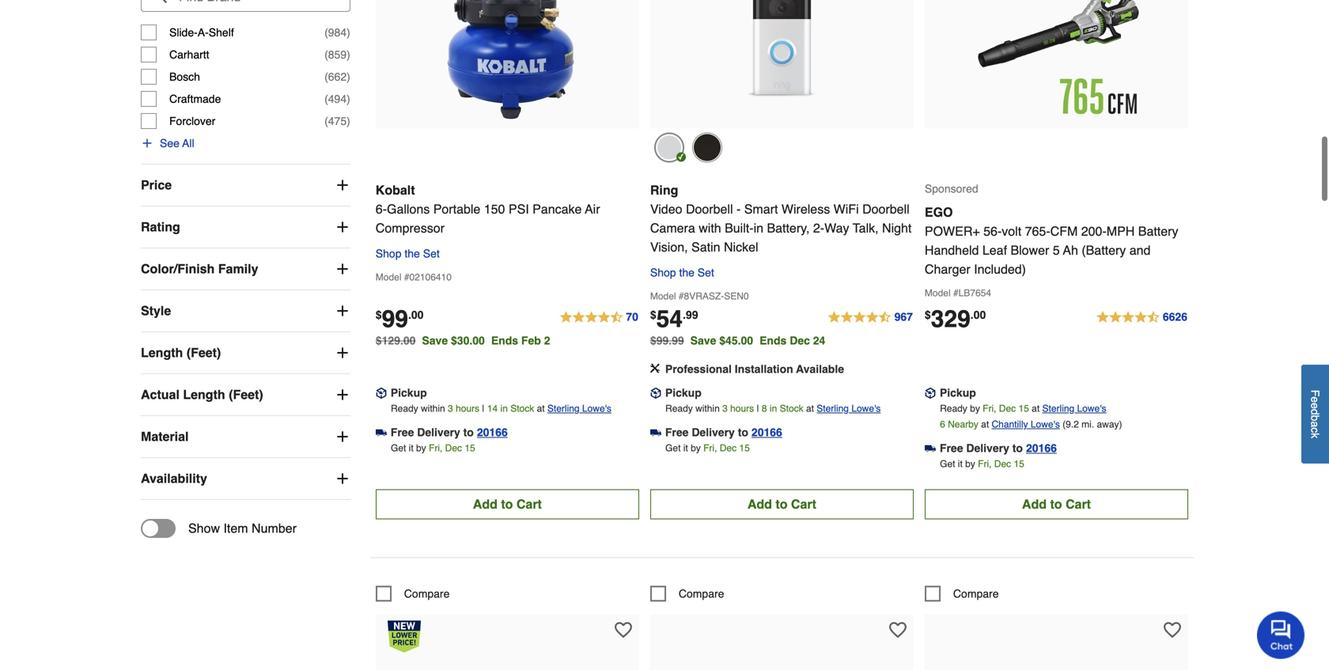 Task type: vqa. For each thing, say whether or not it's contained in the screenshot.


Task type: describe. For each thing, give the bounding box(es) containing it.
14
[[487, 403, 498, 414]]

) for ( 475 )
[[347, 115, 350, 127]]

plus image for rating
[[335, 219, 350, 235]]

family
[[218, 261, 258, 276]]

( for 475
[[325, 115, 328, 127]]

pickup image for at
[[925, 388, 936, 399]]

the for compressor
[[405, 247, 420, 260]]

3 cart from the left
[[1066, 497, 1091, 512]]

it for ready within 3 hours | 8 in stock at sterling lowe's
[[683, 443, 688, 454]]

.00 for 329
[[971, 309, 986, 321]]

included)
[[974, 262, 1026, 277]]

f
[[1309, 390, 1322, 397]]

6
[[940, 419, 945, 430]]

actual price $329.00 element
[[925, 306, 986, 333]]

( for 984
[[325, 26, 328, 39]]

sterling lowe's button for ready within 3 hours | 8 in stock at sterling lowe's
[[817, 401, 881, 417]]

compare for 5001934989 'element'
[[954, 588, 999, 600]]

within for ready within 3 hours | 14 in stock at sterling lowe's
[[421, 403, 445, 414]]

actual length (feet) button
[[141, 374, 350, 415]]

( for 859
[[325, 48, 328, 61]]

smart
[[744, 202, 778, 216]]

get it by fri, dec 15 for ready within 3 hours | 8 in stock at sterling lowe's
[[666, 443, 750, 454]]

free delivery to 20166 for 8
[[665, 426, 783, 439]]

# for kobalt 6-gallons portable 150 psi pancake air compressor
[[404, 272, 410, 283]]

color/finish family
[[141, 261, 258, 276]]

shop for ring video doorbell - smart wireless wifi doorbell camera with built-in battery, 2-way talk, night vision, satin nickel
[[650, 266, 676, 279]]

2 e from the top
[[1309, 403, 1322, 409]]

$45.00
[[720, 334, 753, 347]]

4.5 stars image for 54
[[827, 308, 914, 327]]

765-
[[1025, 224, 1051, 239]]

ends for 54
[[760, 334, 787, 347]]

ego power+ 56-volt 765-cfm 200-mph battery handheld leaf blower 5 ah (battery and charger included)
[[925, 205, 1179, 277]]

a-
[[198, 26, 209, 39]]

1 heart outline image from the left
[[615, 622, 632, 639]]

built-
[[725, 221, 754, 235]]

plus image for style
[[335, 303, 350, 319]]

150
[[484, 202, 505, 216]]

availability
[[141, 471, 207, 486]]

plus image for material
[[335, 429, 350, 445]]

stock for 14
[[511, 403, 534, 414]]

1 e from the top
[[1309, 397, 1322, 403]]

) for ( 859 )
[[347, 48, 350, 61]]

shop the set link for 6-gallons portable 150 psi pancake air compressor
[[376, 244, 440, 263]]

ego power+ 56-volt 765-cfm 200-mph battery handheld leaf blower 5 ah (battery and charger included) image
[[970, 0, 1144, 122]]

material
[[141, 429, 189, 444]]

in for ready within 3 hours | 8 in stock at sterling lowe's
[[770, 403, 777, 414]]

1002731064 element
[[376, 586, 450, 602]]

heart outline image
[[1164, 622, 1181, 639]]

ah
[[1063, 243, 1078, 258]]

available
[[796, 363, 844, 376]]

compare for the 1000386191 element
[[679, 588, 724, 600]]

length (feet)
[[141, 345, 221, 360]]

2 horizontal spatial it
[[958, 459, 963, 470]]

ends dec 24 element
[[760, 334, 832, 347]]

ready for ready within 3 hours | 14 in stock at sterling lowe's
[[391, 403, 418, 414]]

slide-a-shelf
[[169, 26, 234, 39]]

20166 button for 8
[[752, 425, 783, 440]]

2 add from the left
[[748, 497, 772, 512]]

494
[[328, 92, 347, 105]]

kobalt
[[376, 183, 415, 197]]

8vrasz-
[[684, 291, 724, 302]]

dec down chantilly
[[995, 459, 1011, 470]]

number
[[252, 521, 297, 536]]

2 add to cart from the left
[[748, 497, 817, 512]]

price button
[[141, 164, 350, 206]]

15 for truck filled image associated with ready within 3 hours | 14 in stock at sterling lowe's
[[465, 443, 475, 454]]

save for 54
[[691, 334, 716, 347]]

volt
[[1002, 224, 1022, 239]]

dec down ready within 3 hours | 14 in stock at sterling lowe's
[[445, 443, 462, 454]]

ring video doorbell - smart wireless wifi doorbell camera with built-in battery, 2-way talk, night vision, satin nickel image
[[695, 0, 869, 122]]

3 sterling lowe's button from the left
[[1043, 401, 1107, 417]]

rating
[[141, 219, 180, 234]]

2 horizontal spatial truck filled image
[[925, 443, 936, 454]]

( for 494
[[325, 92, 328, 105]]

5001934989 element
[[925, 586, 999, 602]]

satin
[[692, 240, 721, 254]]

ready for ready within 3 hours | 8 in stock at sterling lowe's
[[666, 403, 693, 414]]

$129.00 save $30.00 ends feb 2
[[376, 334, 550, 347]]

56-
[[984, 224, 1002, 239]]

sponsored
[[925, 182, 979, 195]]

compare for 1002731064 element
[[404, 588, 450, 600]]

475
[[328, 115, 347, 127]]

20166 button for 14
[[477, 425, 508, 440]]

sterling lowe's button for ready within 3 hours | 14 in stock at sterling lowe's
[[548, 401, 612, 417]]

k
[[1309, 433, 1322, 439]]

blower
[[1011, 243, 1050, 258]]

battery,
[[767, 221, 810, 235]]

wifi
[[834, 202, 859, 216]]

truck filled image for ready within 3 hours | 8 in stock at sterling lowe's
[[650, 427, 661, 438]]

within for ready within 3 hours | 8 in stock at sterling lowe's
[[696, 403, 720, 414]]

shop for kobalt 6-gallons portable 150 psi pancake air compressor
[[376, 247, 402, 260]]

charger
[[925, 262, 971, 277]]

dec inside ready by fri, dec 15 at sterling lowe's 6 nearby at chantilly lowe's (9.2 mi. away)
[[999, 403, 1016, 414]]

leaf
[[983, 243, 1007, 258]]

pickup for ready within 3 hours | 8 in stock at sterling lowe's
[[665, 387, 702, 399]]

way
[[825, 221, 850, 235]]

15 inside ready by fri, dec 15 at sterling lowe's 6 nearby at chantilly lowe's (9.2 mi. away)
[[1019, 403, 1029, 414]]

air
[[585, 202, 600, 216]]

4.5 stars image for 99
[[559, 308, 639, 327]]

Find Brand text field
[[141, 0, 350, 12]]

at right the nearby
[[981, 419, 989, 430]]

f e e d b a c k
[[1309, 390, 1322, 439]]

02106410
[[410, 272, 452, 283]]

free for ready within 3 hours | 8 in stock at sterling lowe's
[[665, 426, 689, 439]]

plus image for color/finish family
[[335, 261, 350, 277]]

(9.2
[[1063, 419, 1079, 430]]

2 horizontal spatial 20166
[[1026, 442, 1057, 455]]

( 859 )
[[325, 48, 350, 61]]

actual price $54.99 element
[[650, 306, 698, 333]]

ready within 3 hours | 14 in stock at sterling lowe's
[[391, 403, 612, 414]]

color/finish family button
[[141, 248, 350, 289]]

| for 8
[[757, 403, 759, 414]]

15 for ready within 3 hours | 8 in stock at sterling lowe's's truck filled image
[[739, 443, 750, 454]]

rating button
[[141, 206, 350, 248]]

wireless
[[782, 202, 830, 216]]

was price $129.00 element
[[376, 330, 422, 347]]

$ for 99
[[376, 309, 382, 321]]

$ for 329
[[925, 309, 931, 321]]

24
[[813, 334, 826, 347]]

2 horizontal spatial free delivery to 20166
[[940, 442, 1057, 455]]

$ for 54
[[650, 309, 657, 321]]

power+
[[925, 224, 980, 239]]

$99.99 save $45.00 ends dec 24
[[650, 334, 826, 347]]

2 horizontal spatial free
[[940, 442, 963, 455]]

2
[[544, 334, 550, 347]]

-
[[737, 202, 741, 216]]

20166 for 14
[[477, 426, 508, 439]]

see all button
[[141, 135, 194, 151]]

free for ready within 3 hours | 14 in stock at sterling lowe's
[[391, 426, 414, 439]]

item
[[224, 521, 248, 536]]

pancake
[[533, 202, 582, 216]]

967
[[895, 311, 913, 323]]

70 button
[[559, 308, 639, 327]]

2 horizontal spatial #
[[954, 288, 959, 299]]

ring video doorbell - smart wireless wifi doorbell camera with built-in battery, 2-way talk, night vision, satin nickel
[[650, 183, 912, 254]]

get it by fri, dec 15 for ready within 3 hours | 14 in stock at sterling lowe's
[[391, 443, 475, 454]]

5
[[1053, 243, 1060, 258]]

model # 8vrasz-sen0
[[650, 291, 749, 302]]

3 pickup from the left
[[940, 387, 976, 399]]

2 horizontal spatial get it by fri, dec 15
[[940, 459, 1025, 470]]

in for ready within 3 hours | 14 in stock at sterling lowe's
[[501, 403, 508, 414]]

model # 02106410
[[376, 272, 452, 283]]

slide-
[[169, 26, 198, 39]]

3 add to cart button from the left
[[925, 489, 1189, 520]]

psi
[[509, 202, 529, 216]]

2 doorbell from the left
[[863, 202, 910, 216]]

get for ready within 3 hours | 14 in stock at sterling lowe's
[[391, 443, 406, 454]]

length inside actual length (feet) button
[[183, 387, 225, 402]]

6626
[[1163, 311, 1188, 323]]

3 for 14
[[448, 403, 453, 414]]

2 add to cart button from the left
[[650, 489, 914, 520]]

actual price $99.00 element
[[376, 306, 424, 333]]

1 cart from the left
[[517, 497, 542, 512]]

15 for rightmost truck filled image
[[1014, 459, 1025, 470]]

ready by fri, dec 15 at sterling lowe's 6 nearby at chantilly lowe's (9.2 mi. away)
[[940, 403, 1123, 430]]

professional
[[665, 363, 732, 376]]

) for ( 984 )
[[347, 26, 350, 39]]

truck filled image for ready within 3 hours | 14 in stock at sterling lowe's
[[376, 427, 387, 438]]

dec down ready within 3 hours | 8 in stock at sterling lowe's in the right of the page
[[720, 443, 737, 454]]

859
[[328, 48, 347, 61]]

f e e d b a c k button
[[1302, 365, 1329, 464]]

mi.
[[1082, 419, 1095, 430]]

ring
[[650, 183, 678, 197]]

mph
[[1107, 224, 1135, 239]]

assembly image
[[650, 364, 660, 373]]

see
[[160, 137, 180, 149]]

by inside ready by fri, dec 15 at sterling lowe's 6 nearby at chantilly lowe's (9.2 mi. away)
[[970, 403, 980, 414]]

( 662 )
[[325, 70, 350, 83]]

price
[[141, 178, 172, 192]]



Task type: locate. For each thing, give the bounding box(es) containing it.
sterling down 2 in the left of the page
[[548, 403, 580, 414]]

0 horizontal spatial in
[[501, 403, 508, 414]]

length inside length (feet) "button"
[[141, 345, 183, 360]]

heart outline image
[[615, 622, 632, 639], [889, 622, 907, 639]]

1 within from the left
[[421, 403, 445, 414]]

hours for 14
[[456, 403, 480, 414]]

show
[[188, 521, 220, 536]]

20166 for 8
[[752, 426, 783, 439]]

dec up chantilly
[[999, 403, 1016, 414]]

free delivery to 20166 down chantilly
[[940, 442, 1057, 455]]

hours left 8
[[730, 403, 754, 414]]

set for camera
[[698, 266, 714, 279]]

15 down ready within 3 hours | 14 in stock at sterling lowe's
[[465, 443, 475, 454]]

4 ) from the top
[[347, 92, 350, 105]]

0 horizontal spatial cart
[[517, 497, 542, 512]]

truck filled image
[[376, 427, 387, 438], [650, 427, 661, 438], [925, 443, 936, 454]]

plus image for availability
[[335, 471, 350, 487]]

0 horizontal spatial ready
[[391, 403, 418, 414]]

the up model # 02106410
[[405, 247, 420, 260]]

material button
[[141, 416, 350, 457]]

$ inside $ 99 .00
[[376, 309, 382, 321]]

2 cart from the left
[[791, 497, 817, 512]]

kobalt 6-gallons portable 150 psi pancake air compressor image
[[420, 0, 595, 122]]

1 horizontal spatial sterling
[[817, 403, 849, 414]]

4.5 stars image containing 967
[[827, 308, 914, 327]]

1 horizontal spatial 3
[[723, 403, 728, 414]]

with
[[699, 221, 721, 235]]

lb7654
[[959, 288, 992, 299]]

0 horizontal spatial pickup image
[[376, 388, 387, 399]]

ready down professional
[[666, 403, 693, 414]]

show item number
[[188, 521, 297, 536]]

was price $99.99 element
[[650, 330, 691, 347]]

shop the set link
[[376, 244, 440, 263], [650, 263, 714, 282]]

4.5 stars image containing 70
[[559, 308, 639, 327]]

0 horizontal spatial shop the set link
[[376, 244, 440, 263]]

0 horizontal spatial free delivery to 20166
[[391, 426, 508, 439]]

1 horizontal spatial in
[[754, 221, 764, 235]]

and
[[1130, 243, 1151, 258]]

1 doorbell from the left
[[686, 202, 733, 216]]

0 horizontal spatial heart outline image
[[615, 622, 632, 639]]

hours for 8
[[730, 403, 754, 414]]

54
[[657, 306, 683, 333]]

1 horizontal spatial 20166
[[752, 426, 783, 439]]

length
[[141, 345, 183, 360], [183, 387, 225, 402]]

plus image inside length (feet) "button"
[[335, 345, 350, 361]]

dec
[[790, 334, 810, 347], [999, 403, 1016, 414], [445, 443, 462, 454], [720, 443, 737, 454], [995, 459, 1011, 470]]

3 ( from the top
[[325, 70, 328, 83]]

3 add to cart from the left
[[1022, 497, 1091, 512]]

model for 6-gallons portable 150 psi pancake air compressor
[[376, 272, 402, 283]]

2 stock from the left
[[780, 403, 804, 414]]

) for ( 662 )
[[347, 70, 350, 83]]

( up ( 494 )
[[325, 70, 328, 83]]

2 $ from the left
[[650, 309, 657, 321]]

0 horizontal spatial sterling lowe's button
[[548, 401, 612, 417]]

1 ) from the top
[[347, 26, 350, 39]]

chat invite button image
[[1257, 611, 1306, 659]]

0 horizontal spatial sterling
[[548, 403, 580, 414]]

e up b on the bottom of the page
[[1309, 403, 1322, 409]]

compare inside 5001934989 'element'
[[954, 588, 999, 600]]

fri, for ready within 3 hours | 8 in stock at sterling lowe's's truck filled image
[[704, 443, 717, 454]]

1 horizontal spatial free
[[665, 426, 689, 439]]

0 horizontal spatial stock
[[511, 403, 534, 414]]

1 vertical spatial (feet)
[[229, 387, 263, 402]]

all
[[182, 137, 194, 149]]

2 horizontal spatial add
[[1022, 497, 1047, 512]]

sterling down available
[[817, 403, 849, 414]]

# down charger
[[954, 288, 959, 299]]

fri, inside ready by fri, dec 15 at sterling lowe's 6 nearby at chantilly lowe's (9.2 mi. away)
[[983, 403, 997, 414]]

( down ( 494 )
[[325, 115, 328, 127]]

a
[[1309, 421, 1322, 428]]

0 vertical spatial the
[[405, 247, 420, 260]]

pickup image down $129.00
[[376, 388, 387, 399]]

(feet) inside "button"
[[187, 345, 221, 360]]

3 left 8
[[723, 403, 728, 414]]

length right the actual
[[183, 387, 225, 402]]

plus image inside material button
[[335, 429, 350, 445]]

free delivery to 20166 down 14
[[391, 426, 508, 439]]

sterling lowe's button up the (9.2
[[1043, 401, 1107, 417]]

pickup for ready within 3 hours | 14 in stock at sterling lowe's
[[391, 387, 427, 399]]

sterling lowe's button down available
[[817, 401, 881, 417]]

delivery down chantilly
[[967, 442, 1010, 455]]

fri, for truck filled image associated with ready within 3 hours | 14 in stock at sterling lowe's
[[429, 443, 443, 454]]

2 horizontal spatial in
[[770, 403, 777, 414]]

1 horizontal spatial add to cart button
[[650, 489, 914, 520]]

3 ) from the top
[[347, 70, 350, 83]]

2 pickup image from the left
[[925, 388, 936, 399]]

plus image inside availability button
[[335, 471, 350, 487]]

new lower price image
[[388, 621, 421, 653]]

b
[[1309, 415, 1322, 421]]

doorbell
[[686, 202, 733, 216], [863, 202, 910, 216]]

0 horizontal spatial pickup
[[391, 387, 427, 399]]

satin nickel image
[[654, 133, 684, 163]]

1 horizontal spatial stock
[[780, 403, 804, 414]]

plus image inside "see all" button
[[141, 137, 154, 149]]

model up 54
[[650, 291, 676, 302]]

save left "$30.00"
[[422, 334, 448, 347]]

chantilly
[[992, 419, 1028, 430]]

| for 14
[[482, 403, 485, 414]]

) up ( 475 )
[[347, 92, 350, 105]]

0 horizontal spatial get
[[391, 443, 406, 454]]

1 horizontal spatial get
[[666, 443, 681, 454]]

pickup
[[391, 387, 427, 399], [665, 387, 702, 399], [940, 387, 976, 399]]

# for ring video doorbell - smart wireless wifi doorbell camera with built-in battery, 2-way talk, night vision, satin nickel
[[679, 291, 684, 302]]

2 horizontal spatial delivery
[[967, 442, 1010, 455]]

0 horizontal spatial 20166 button
[[477, 425, 508, 440]]

shop the set down vision,
[[650, 266, 714, 279]]

0 horizontal spatial within
[[421, 403, 445, 414]]

2 horizontal spatial sterling
[[1043, 403, 1075, 414]]

1 horizontal spatial 20166 button
[[752, 425, 783, 440]]

ego
[[925, 205, 953, 220]]

stock right 8
[[780, 403, 804, 414]]

pickup right pickup icon
[[665, 387, 702, 399]]

installation
[[735, 363, 793, 376]]

shop the set link for video doorbell - smart wireless wifi doorbell camera with built-in battery, 2-way talk, night vision, satin nickel
[[650, 263, 714, 282]]

1 horizontal spatial #
[[679, 291, 684, 302]]

within left 14
[[421, 403, 445, 414]]

4.5 stars image for 329
[[1096, 308, 1189, 327]]

delivery for ready within 3 hours | 14 in stock at sterling lowe's
[[417, 426, 460, 439]]

4.5 stars image down and
[[1096, 308, 1189, 327]]

1 vertical spatial length
[[183, 387, 225, 402]]

plus image inside actual length (feet) button
[[335, 387, 350, 403]]

1 horizontal spatial save
[[691, 334, 716, 347]]

pickup image
[[650, 388, 661, 399]]

delivery down ready within 3 hours | 14 in stock at sterling lowe's
[[417, 426, 460, 439]]

$ 329 .00
[[925, 306, 986, 333]]

2 ready from the left
[[666, 403, 693, 414]]

1 horizontal spatial add to cart
[[748, 497, 817, 512]]

1 pickup image from the left
[[376, 388, 387, 399]]

stock for 8
[[780, 403, 804, 414]]

3 sterling from the left
[[1043, 403, 1075, 414]]

shop down vision,
[[650, 266, 676, 279]]

| left 14
[[482, 403, 485, 414]]

c
[[1309, 428, 1322, 433]]

(feet) inside button
[[229, 387, 263, 402]]

5 ) from the top
[[347, 115, 350, 127]]

sterling lowe's button down 2 in the left of the page
[[548, 401, 612, 417]]

fri, down ready within 3 hours | 14 in stock at sterling lowe's
[[429, 443, 443, 454]]

ready inside ready by fri, dec 15 at sterling lowe's 6 nearby at chantilly lowe's (9.2 mi. away)
[[940, 403, 968, 414]]

shop the set for video doorbell - smart wireless wifi doorbell camera with built-in battery, 2-way talk, night vision, satin nickel
[[650, 266, 714, 279]]

pickup image
[[376, 388, 387, 399], [925, 388, 936, 399]]

15
[[1019, 403, 1029, 414], [465, 443, 475, 454], [739, 443, 750, 454], [1014, 459, 1025, 470]]

portable
[[433, 202, 481, 216]]

savings save $45.00 element
[[691, 334, 832, 347]]

2 horizontal spatial add to cart button
[[925, 489, 1189, 520]]

.00 inside the $ 329 .00
[[971, 309, 986, 321]]

sterling for ready within 3 hours | 8 in stock at sterling lowe's
[[817, 403, 849, 414]]

2 sterling lowe's button from the left
[[817, 401, 881, 417]]

2 horizontal spatial ready
[[940, 403, 968, 414]]

2 horizontal spatial pickup
[[940, 387, 976, 399]]

20166 button down 8
[[752, 425, 783, 440]]

1 vertical spatial shop the set
[[650, 266, 714, 279]]

battery
[[1139, 224, 1179, 239]]

2 .00 from the left
[[971, 309, 986, 321]]

2 horizontal spatial 20166 button
[[1026, 440, 1057, 456]]

1 add from the left
[[473, 497, 498, 512]]

967 button
[[827, 308, 914, 327]]

.00 inside $ 99 .00
[[408, 309, 424, 321]]

4.5 stars image
[[559, 308, 639, 327], [827, 308, 914, 327], [1096, 308, 1189, 327]]

1 vertical spatial set
[[698, 266, 714, 279]]

3 4.5 stars image from the left
[[1096, 308, 1189, 327]]

| left 8
[[757, 403, 759, 414]]

0 horizontal spatial |
[[482, 403, 485, 414]]

pickup down $129.00
[[391, 387, 427, 399]]

# up '.99'
[[679, 291, 684, 302]]

2 4.5 stars image from the left
[[827, 308, 914, 327]]

fri, down the nearby
[[978, 459, 992, 470]]

get for ready within 3 hours | 8 in stock at sterling lowe's
[[666, 443, 681, 454]]

4 ( from the top
[[325, 92, 328, 105]]

ends feb 2 element
[[491, 334, 557, 347]]

in right 14
[[501, 403, 508, 414]]

compressor
[[376, 221, 445, 235]]

compare inside 1002731064 element
[[404, 588, 450, 600]]

2 horizontal spatial cart
[[1066, 497, 1091, 512]]

sen0
[[724, 291, 749, 302]]

3 compare from the left
[[954, 588, 999, 600]]

4.5 stars image up available
[[827, 308, 914, 327]]

see all
[[160, 137, 194, 149]]

0 horizontal spatial get it by fri, dec 15
[[391, 443, 475, 454]]

model for video doorbell - smart wireless wifi doorbell camera with built-in battery, 2-way talk, night vision, satin nickel
[[650, 291, 676, 302]]

free
[[391, 426, 414, 439], [665, 426, 689, 439], [940, 442, 963, 455]]

0 vertical spatial set
[[423, 247, 440, 260]]

0 horizontal spatial it
[[409, 443, 414, 454]]

delivery down ready within 3 hours | 8 in stock at sterling lowe's in the right of the page
[[692, 426, 735, 439]]

$ right 70
[[650, 309, 657, 321]]

5 ( from the top
[[325, 115, 328, 127]]

shop the set for 6-gallons portable 150 psi pancake air compressor
[[376, 247, 440, 260]]

1 horizontal spatial hours
[[730, 403, 754, 414]]

1 sterling lowe's button from the left
[[548, 401, 612, 417]]

0 vertical spatial shop the set
[[376, 247, 440, 260]]

|
[[482, 403, 485, 414], [757, 403, 759, 414]]

( up "859"
[[325, 26, 328, 39]]

0 horizontal spatial add
[[473, 497, 498, 512]]

save
[[422, 334, 448, 347], [691, 334, 716, 347]]

1 horizontal spatial sterling lowe's button
[[817, 401, 881, 417]]

20166
[[477, 426, 508, 439], [752, 426, 783, 439], [1026, 442, 1057, 455]]

get it by fri, dec 15 down ready within 3 hours | 14 in stock at sterling lowe's
[[391, 443, 475, 454]]

0 horizontal spatial #
[[404, 272, 410, 283]]

plus image for length (feet)
[[335, 345, 350, 361]]

pickup image down 329
[[925, 388, 936, 399]]

2 horizontal spatial add to cart
[[1022, 497, 1091, 512]]

1 horizontal spatial |
[[757, 403, 759, 414]]

1 horizontal spatial ready
[[666, 403, 693, 414]]

night
[[882, 221, 912, 235]]

style
[[141, 303, 171, 318]]

model # lb7654
[[925, 288, 992, 299]]

0 horizontal spatial delivery
[[417, 426, 460, 439]]

0 horizontal spatial $
[[376, 309, 382, 321]]

pickup image for 3 hours
[[376, 388, 387, 399]]

3 plus image from the top
[[335, 429, 350, 445]]

get it by fri, dec 15
[[391, 443, 475, 454], [666, 443, 750, 454], [940, 459, 1025, 470]]

at down available
[[806, 403, 814, 414]]

delivery for ready within 3 hours | 8 in stock at sterling lowe's
[[692, 426, 735, 439]]

4.5 stars image left 54
[[559, 308, 639, 327]]

1 | from the left
[[482, 403, 485, 414]]

show item number element
[[141, 519, 297, 538]]

1 ( from the top
[[325, 26, 328, 39]]

forclover
[[169, 115, 216, 127]]

6-
[[376, 202, 387, 216]]

) up "859"
[[347, 26, 350, 39]]

2 plus image from the top
[[335, 303, 350, 319]]

2 horizontal spatial $
[[925, 309, 931, 321]]

within
[[421, 403, 445, 414], [696, 403, 720, 414]]

1 3 from the left
[[448, 403, 453, 414]]

2 heart outline image from the left
[[889, 622, 907, 639]]

1 pickup from the left
[[391, 387, 427, 399]]

0 horizontal spatial set
[[423, 247, 440, 260]]

1 plus image from the top
[[335, 219, 350, 235]]

plus image
[[141, 137, 154, 149], [335, 177, 350, 193], [335, 261, 350, 277], [335, 345, 350, 361], [335, 387, 350, 403]]

fri,
[[983, 403, 997, 414], [429, 443, 443, 454], [704, 443, 717, 454], [978, 459, 992, 470]]

get it by fri, dec 15 down ready within 3 hours | 8 in stock at sterling lowe's in the right of the page
[[666, 443, 750, 454]]

1 add to cart from the left
[[473, 497, 542, 512]]

save down '.99'
[[691, 334, 716, 347]]

3 for 8
[[723, 403, 728, 414]]

) up ( 494 )
[[347, 70, 350, 83]]

3 $ from the left
[[925, 309, 931, 321]]

0 horizontal spatial (feet)
[[187, 345, 221, 360]]

( down 984
[[325, 48, 328, 61]]

( 984 )
[[325, 26, 350, 39]]

0 horizontal spatial model
[[376, 272, 402, 283]]

$ inside the $ 329 .00
[[925, 309, 931, 321]]

style button
[[141, 290, 350, 331]]

1 horizontal spatial $
[[650, 309, 657, 321]]

2 horizontal spatial model
[[925, 288, 951, 299]]

the up model # 8vrasz-sen0
[[679, 266, 695, 279]]

20166 down 8
[[752, 426, 783, 439]]

$ inside $ 54 .99
[[650, 309, 657, 321]]

3 left 14
[[448, 403, 453, 414]]

.00 up was price $129.00 element
[[408, 309, 424, 321]]

video
[[650, 202, 683, 216]]

20166 button down chantilly lowe's button
[[1026, 440, 1057, 456]]

2 ( from the top
[[325, 48, 328, 61]]

0 horizontal spatial save
[[422, 334, 448, 347]]

.99
[[683, 309, 698, 321]]

1 horizontal spatial truck filled image
[[650, 427, 661, 438]]

model down charger
[[925, 288, 951, 299]]

ready up the nearby
[[940, 403, 968, 414]]

) down 984
[[347, 48, 350, 61]]

get
[[391, 443, 406, 454], [666, 443, 681, 454], [940, 459, 956, 470]]

0 horizontal spatial the
[[405, 247, 420, 260]]

0 horizontal spatial free
[[391, 426, 414, 439]]

1 horizontal spatial ends
[[760, 334, 787, 347]]

( 475 )
[[325, 115, 350, 127]]

3 add from the left
[[1022, 497, 1047, 512]]

1 compare from the left
[[404, 588, 450, 600]]

1 horizontal spatial 4.5 stars image
[[827, 308, 914, 327]]

# up $ 99 .00
[[404, 272, 410, 283]]

free delivery to 20166 down 8
[[665, 426, 783, 439]]

2 hours from the left
[[730, 403, 754, 414]]

at right 14
[[537, 403, 545, 414]]

plus image inside style button
[[335, 303, 350, 319]]

4.5 stars image containing 6626
[[1096, 308, 1189, 327]]

( for 662
[[325, 70, 328, 83]]

in down smart
[[754, 221, 764, 235]]

free delivery to 20166
[[391, 426, 508, 439], [665, 426, 783, 439], [940, 442, 1057, 455]]

.00 down the lb7654
[[971, 309, 986, 321]]

2 within from the left
[[696, 403, 720, 414]]

1 ready from the left
[[391, 403, 418, 414]]

free delivery to 20166 for 14
[[391, 426, 508, 439]]

1 horizontal spatial add
[[748, 497, 772, 512]]

it for ready within 3 hours | 14 in stock at sterling lowe's
[[409, 443, 414, 454]]

ready within 3 hours | 8 in stock at sterling lowe's
[[666, 403, 881, 414]]

plus image for price
[[335, 177, 350, 193]]

3 ready from the left
[[940, 403, 968, 414]]

0 horizontal spatial shop
[[376, 247, 402, 260]]

shop the set up model # 02106410
[[376, 247, 440, 260]]

1 horizontal spatial shop
[[650, 266, 676, 279]]

2 compare from the left
[[679, 588, 724, 600]]

get it by fri, dec 15 down the nearby
[[940, 459, 1025, 470]]

the for camera
[[679, 266, 695, 279]]

compare inside the 1000386191 element
[[679, 588, 724, 600]]

0 horizontal spatial doorbell
[[686, 202, 733, 216]]

) down ( 494 )
[[347, 115, 350, 127]]

ready for ready by fri, dec 15 at sterling lowe's 6 nearby at chantilly lowe's (9.2 mi. away)
[[940, 403, 968, 414]]

1 ends from the left
[[491, 334, 518, 347]]

kobalt 6-gallons portable 150 psi pancake air compressor
[[376, 183, 600, 235]]

1 horizontal spatial within
[[696, 403, 720, 414]]

at up chantilly lowe's button
[[1032, 403, 1040, 414]]

ends left feb at the left of page
[[491, 334, 518, 347]]

within down professional
[[696, 403, 720, 414]]

4 plus image from the top
[[335, 471, 350, 487]]

0 horizontal spatial add to cart button
[[376, 489, 639, 520]]

(
[[325, 26, 328, 39], [325, 48, 328, 61], [325, 70, 328, 83], [325, 92, 328, 105], [325, 115, 328, 127]]

$ right 967
[[925, 309, 931, 321]]

1 save from the left
[[422, 334, 448, 347]]

doorbell up with
[[686, 202, 733, 216]]

carhartt
[[169, 48, 209, 61]]

1 horizontal spatial get it by fri, dec 15
[[666, 443, 750, 454]]

1 horizontal spatial pickup
[[665, 387, 702, 399]]

ends
[[491, 334, 518, 347], [760, 334, 787, 347]]

.00
[[408, 309, 424, 321], [971, 309, 986, 321]]

gallons
[[387, 202, 430, 216]]

in right 8
[[770, 403, 777, 414]]

( up ( 475 )
[[325, 92, 328, 105]]

2 pickup from the left
[[665, 387, 702, 399]]

sterling inside ready by fri, dec 15 at sterling lowe's 6 nearby at chantilly lowe's (9.2 mi. away)
[[1043, 403, 1075, 414]]

doorbell up night on the right top of the page
[[863, 202, 910, 216]]

plus image inside color/finish family button
[[335, 261, 350, 277]]

1 horizontal spatial heart outline image
[[889, 622, 907, 639]]

bosch
[[169, 70, 200, 83]]

vision,
[[650, 240, 688, 254]]

e up d
[[1309, 397, 1322, 403]]

8
[[762, 403, 767, 414]]

plus image
[[335, 219, 350, 235], [335, 303, 350, 319], [335, 429, 350, 445], [335, 471, 350, 487]]

1 horizontal spatial shop the set link
[[650, 263, 714, 282]]

(feet) up actual length (feet)
[[187, 345, 221, 360]]

away)
[[1097, 419, 1123, 430]]

(battery
[[1082, 243, 1126, 258]]

chantilly lowe's button
[[992, 417, 1060, 433]]

1000386191 element
[[650, 586, 724, 602]]

0 horizontal spatial hours
[[456, 403, 480, 414]]

20166 down 14
[[477, 426, 508, 439]]

shop the set link up model # 02106410
[[376, 244, 440, 263]]

set up 02106410
[[423, 247, 440, 260]]

plus image for actual length (feet)
[[335, 387, 350, 403]]

$99.99
[[650, 334, 684, 347]]

1 horizontal spatial free delivery to 20166
[[665, 426, 783, 439]]

0 vertical spatial shop
[[376, 247, 402, 260]]

2 save from the left
[[691, 334, 716, 347]]

shop the set link down vision,
[[650, 263, 714, 282]]

15 up chantilly lowe's button
[[1019, 403, 1029, 414]]

15 down chantilly lowe's button
[[1014, 459, 1025, 470]]

2 sterling from the left
[[817, 403, 849, 414]]

2 horizontal spatial sterling lowe's button
[[1043, 401, 1107, 417]]

shelf
[[209, 26, 234, 39]]

sterling lowe's button
[[548, 401, 612, 417], [817, 401, 881, 417], [1043, 401, 1107, 417]]

length up the actual
[[141, 345, 183, 360]]

stock right 14
[[511, 403, 534, 414]]

sterling
[[548, 403, 580, 414], [817, 403, 849, 414], [1043, 403, 1075, 414]]

savings save $30.00 element
[[422, 334, 557, 347]]

0 horizontal spatial truck filled image
[[376, 427, 387, 438]]

fri, for rightmost truck filled image
[[978, 459, 992, 470]]

1 sterling from the left
[[548, 403, 580, 414]]

dec left the 24
[[790, 334, 810, 347]]

20166 button down 14
[[477, 425, 508, 440]]

availability button
[[141, 458, 350, 499]]

ready down $129.00
[[391, 403, 418, 414]]

1 horizontal spatial cart
[[791, 497, 817, 512]]

0 horizontal spatial compare
[[404, 588, 450, 600]]

0 vertical spatial (feet)
[[187, 345, 221, 360]]

ends for 99
[[491, 334, 518, 347]]

set up 8vrasz-
[[698, 266, 714, 279]]

1 4.5 stars image from the left
[[559, 308, 639, 327]]

2 ends from the left
[[760, 334, 787, 347]]

actual
[[141, 387, 180, 402]]

d
[[1309, 409, 1322, 415]]

1 stock from the left
[[511, 403, 534, 414]]

model left 02106410
[[376, 272, 402, 283]]

1 horizontal spatial shop the set
[[650, 266, 714, 279]]

0 horizontal spatial ends
[[491, 334, 518, 347]]

2 horizontal spatial get
[[940, 459, 956, 470]]

plus image inside price button
[[335, 177, 350, 193]]

1 .00 from the left
[[408, 309, 424, 321]]

2 3 from the left
[[723, 403, 728, 414]]

craftmade
[[169, 92, 221, 105]]

in inside ring video doorbell - smart wireless wifi doorbell camera with built-in battery, 2-way talk, night vision, satin nickel
[[754, 221, 764, 235]]

2 | from the left
[[757, 403, 759, 414]]

set for compressor
[[423, 247, 440, 260]]

shop down compressor
[[376, 247, 402, 260]]

venetian bronze image
[[692, 133, 722, 163]]

1 $ from the left
[[376, 309, 382, 321]]

70
[[626, 311, 638, 323]]

actual length (feet)
[[141, 387, 263, 402]]

2 horizontal spatial 4.5 stars image
[[1096, 308, 1189, 327]]

.00 for 99
[[408, 309, 424, 321]]

fri, up chantilly
[[983, 403, 997, 414]]

1 horizontal spatial .00
[[971, 309, 986, 321]]

1 add to cart button from the left
[[376, 489, 639, 520]]

0 horizontal spatial 4.5 stars image
[[559, 308, 639, 327]]

) for ( 494 )
[[347, 92, 350, 105]]

0 horizontal spatial 3
[[448, 403, 453, 414]]

sterling up the (9.2
[[1043, 403, 1075, 414]]

$ 99 .00
[[376, 306, 424, 333]]

sterling for ready within 3 hours | 14 in stock at sterling lowe's
[[548, 403, 580, 414]]

2 ) from the top
[[347, 48, 350, 61]]

1 horizontal spatial the
[[679, 266, 695, 279]]

hours
[[456, 403, 480, 414], [730, 403, 754, 414]]

15 down ready within 3 hours | 8 in stock at sterling lowe's in the right of the page
[[739, 443, 750, 454]]

fri, down ready within 3 hours | 8 in stock at sterling lowe's in the right of the page
[[704, 443, 717, 454]]

1 horizontal spatial doorbell
[[863, 202, 910, 216]]

plus image inside the rating button
[[335, 219, 350, 235]]

save for 99
[[422, 334, 448, 347]]

0 horizontal spatial add to cart
[[473, 497, 542, 512]]

20166 down chantilly lowe's button
[[1026, 442, 1057, 455]]

1 horizontal spatial model
[[650, 291, 676, 302]]

stock
[[511, 403, 534, 414], [780, 403, 804, 414]]

1 vertical spatial shop
[[650, 266, 676, 279]]

1 hours from the left
[[456, 403, 480, 414]]

(feet) down length (feet) "button"
[[229, 387, 263, 402]]



